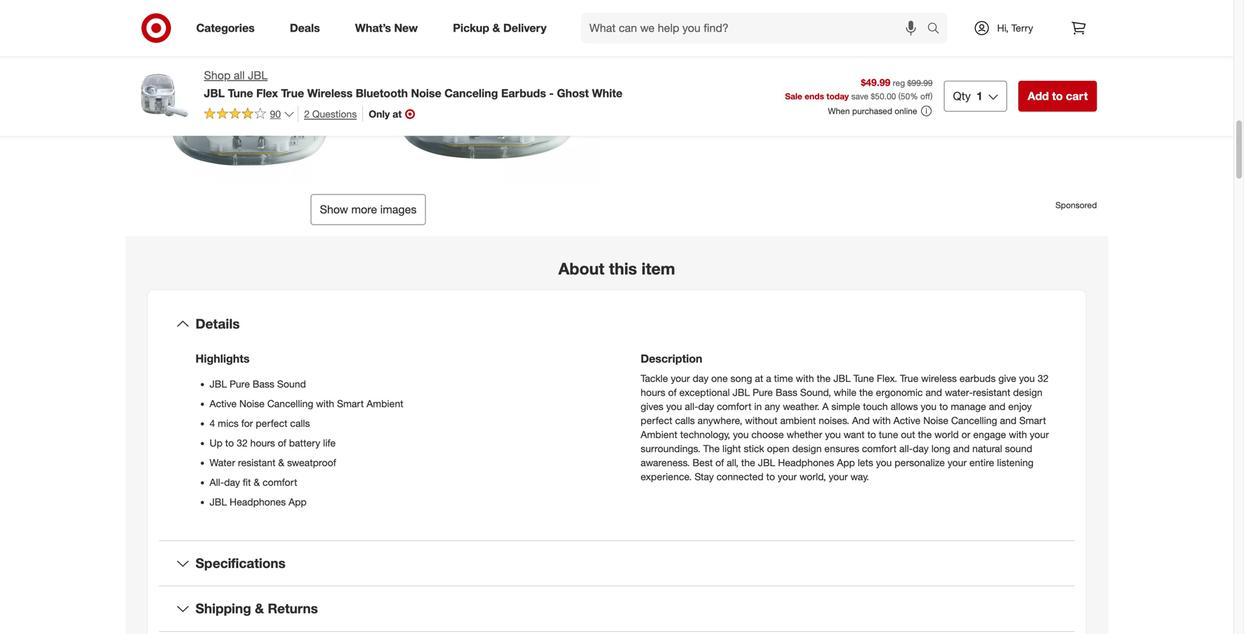 Task type: locate. For each thing, give the bounding box(es) containing it.
the up touch
[[860, 387, 874, 399]]

a inside description tackle your day one song at a time with the jbl tune flex. true wireless earbuds give you 32 hours of exceptional jbl pure bass sound, while the ergonomic and water-resistant design gives you all-day comfort in any weather. a simple touch allows you to manage and enjoy perfect calls anywhere, without ambient noises. and with active noise cancelling and smart ambient technology, you choose whether you want to tune out the world or engage with your surroundings. the light stick open design ensures comfort all-day long and natural sound awareness. best of all, the jbl headphones app lets you personalize your entire listening experience. stay connected to your world, your way.
[[766, 373, 772, 385]]

a
[[649, 52, 655, 66], [766, 373, 772, 385]]

you up light
[[733, 429, 749, 441]]

water up all-
[[210, 457, 235, 469]]

1 vertical spatial design
[[793, 443, 822, 455]]

reg
[[893, 78, 906, 88]]

pickup & delivery
[[453, 21, 547, 35]]

1 horizontal spatial time
[[774, 373, 794, 385]]

32
[[1038, 373, 1049, 385], [237, 437, 248, 449]]

1 horizontal spatial resistant
[[973, 387, 1011, 399]]

1 vertical spatial over
[[758, 20, 777, 32]]

0 vertical spatial 32
[[1038, 373, 1049, 385]]

comfort down tune
[[862, 443, 897, 455]]

and
[[926, 387, 943, 399], [989, 401, 1006, 413], [1001, 415, 1017, 427], [954, 443, 970, 455]]

1 horizontal spatial canceling
[[925, 81, 969, 93]]

what's new
[[355, 21, 418, 35]]

you down noises.
[[825, 429, 841, 441]]

1 vertical spatial ambient
[[641, 429, 678, 441]]

calls up battery
[[290, 417, 310, 430]]

perfect up "up to 32 hours of battery life"
[[256, 417, 288, 430]]

personalize
[[895, 457, 945, 469]]

resistant
[[973, 387, 1011, 399], [238, 457, 276, 469]]

and
[[853, 415, 870, 427]]

1 vertical spatial at
[[755, 373, 764, 385]]

awareness.
[[641, 457, 690, 469]]

headphones down all-day fit & comfort
[[230, 496, 286, 508]]

1 horizontal spatial water
[[897, 112, 922, 124]]

active up mics
[[210, 398, 237, 410]]

0 horizontal spatial design
[[793, 443, 822, 455]]

0 horizontal spatial pure
[[230, 378, 250, 390]]

$49.99
[[861, 76, 891, 88]]

0 vertical spatial true
[[281, 86, 304, 100]]

or
[[962, 429, 971, 441]]

highlights
[[196, 352, 250, 366]]

0 horizontal spatial bass
[[253, 378, 275, 390]]

1 vertical spatial app
[[289, 496, 307, 508]]

water for water resistant
[[897, 112, 922, 124]]

0 vertical spatial ambient
[[367, 398, 404, 410]]

1 horizontal spatial a
[[766, 373, 772, 385]]

image gallery element
[[137, 0, 600, 225]]

design down the whether at the bottom right of page
[[793, 443, 822, 455]]

song
[[731, 373, 753, 385]]

design up enjoy
[[1014, 387, 1043, 399]]

bass inside description tackle your day one song at a time with the jbl tune flex. true wireless earbuds give you 32 hours of exceptional jbl pure bass sound, while the ergonomic and water-resistant design gives you all-day comfort in any weather. a simple touch allows you to manage and enjoy perfect calls anywhere, without ambient noises. and with active noise cancelling and smart ambient technology, you choose whether you want to tune out the world or engage with your surroundings. the light stick open design ensures comfort all-day long and natural sound awareness. best of all, the jbl headphones app lets you personalize your entire listening experience. stay connected to your world, your way.
[[776, 387, 798, 399]]

2 questions
[[304, 108, 357, 120]]

1 vertical spatial true
[[900, 373, 919, 385]]

perfect down gives at right bottom
[[641, 415, 673, 427]]

shipping
[[196, 601, 251, 617]]

hours up gives at right bottom
[[641, 387, 666, 399]]

description tackle your day one song at a time with the jbl tune flex. true wireless earbuds give you 32 hours of exceptional jbl pure bass sound, while the ergonomic and water-resistant design gives you all-day comfort in any weather. a simple touch allows you to manage and enjoy perfect calls anywhere, without ambient noises. and with active noise cancelling and smart ambient technology, you choose whether you want to tune out the world or engage with your surroundings. the light stick open design ensures comfort all-day long and natural sound awareness. best of all, the jbl headphones app lets you personalize your entire listening experience. stay connected to your world, your way.
[[641, 352, 1049, 483]]

1 vertical spatial active
[[894, 415, 921, 427]]

cancelling inside description tackle your day one song at a time with the jbl tune flex. true wireless earbuds give you 32 hours of exceptional jbl pure bass sound, while the ergonomic and water-resistant design gives you all-day comfort in any weather. a simple touch allows you to manage and enjoy perfect calls anywhere, without ambient noises. and with active noise cancelling and smart ambient technology, you choose whether you want to tune out the world or engage with your surroundings. the light stick open design ensures comfort all-day long and natural sound awareness. best of all, the jbl headphones app lets you personalize your entire listening experience. stay connected to your world, your way.
[[952, 415, 998, 427]]

jbl up while
[[834, 373, 851, 385]]

0 horizontal spatial a
[[649, 52, 655, 66]]

0 vertical spatial headphones
[[778, 457, 835, 469]]

battery
[[289, 437, 320, 449]]

1 vertical spatial cancelling
[[952, 415, 998, 427]]

1 vertical spatial water
[[210, 457, 235, 469]]

1 vertical spatial headphones
[[230, 496, 286, 508]]

1 horizontal spatial all-
[[900, 443, 913, 455]]

1 horizontal spatial pure
[[753, 387, 773, 399]]

show more images button
[[311, 194, 426, 225]]

show
[[320, 203, 348, 217]]

water for water resistant & sweatproof
[[210, 457, 235, 469]]

calls up technology,
[[675, 415, 695, 427]]

0 vertical spatial smart
[[337, 398, 364, 410]]

0 horizontal spatial app
[[289, 496, 307, 508]]

0 vertical spatial cancelling
[[267, 398, 313, 410]]

app inside description tackle your day one song at a time with the jbl tune flex. true wireless earbuds give you 32 hours of exceptional jbl pure bass sound, while the ergonomic and water-resistant design gives you all-day comfort in any weather. a simple touch allows you to manage and enjoy perfect calls anywhere, without ambient noises. and with active noise cancelling and smart ambient technology, you choose whether you want to tune out the world or engage with your surroundings. the light stick open design ensures comfort all-day long and natural sound awareness. best of all, the jbl headphones app lets you personalize your entire listening experience. stay connected to your world, your way.
[[837, 457, 855, 469]]

resistant down earbuds
[[973, 387, 1011, 399]]

up
[[210, 437, 223, 449]]

sound
[[1006, 443, 1033, 455]]

to inside button
[[1053, 89, 1063, 103]]

add to cart
[[1028, 89, 1088, 103]]

pure inside description tackle your day one song at a time with the jbl tune flex. true wireless earbuds give you 32 hours of exceptional jbl pure bass sound, while the ergonomic and water-resistant design gives you all-day comfort in any weather. a simple touch allows you to manage and enjoy perfect calls anywhere, without ambient noises. and with active noise cancelling and smart ambient technology, you choose whether you want to tune out the world or engage with your surroundings. the light stick open design ensures comfort all-day long and natural sound awareness. best of all, the jbl headphones app lets you personalize your entire listening experience. stay connected to your world, your way.
[[753, 387, 773, 399]]

image of jbl tune flex true wireless bluetooth noise canceling earbuds - ghost white image
[[137, 67, 193, 124]]

0 vertical spatial active
[[210, 398, 237, 410]]

pure
[[230, 378, 250, 390], [753, 387, 773, 399]]

time up on
[[711, 4, 734, 17]]

all- down out
[[900, 443, 913, 455]]

0 vertical spatial hours
[[641, 387, 666, 399]]

noise inside noise canceling button
[[897, 81, 922, 93]]

canceling inside shop all jbl jbl tune flex true wireless bluetooth noise canceling earbuds - ghost white
[[445, 86, 498, 100]]

0 vertical spatial tune
[[228, 86, 253, 100]]

1 horizontal spatial headphones
[[778, 457, 835, 469]]

1 horizontal spatial smart
[[1020, 415, 1047, 427]]

1 horizontal spatial 32
[[1038, 373, 1049, 385]]

1 horizontal spatial app
[[837, 457, 855, 469]]

1 vertical spatial time
[[774, 373, 794, 385]]

0 horizontal spatial at
[[393, 108, 402, 120]]

enjoy
[[1009, 401, 1032, 413]]

comfort down water resistant & sweatproof
[[263, 476, 297, 489]]

to right add
[[1053, 89, 1063, 103]]

wireless
[[922, 373, 957, 385]]

out
[[901, 429, 916, 441]]

of up water resistant & sweatproof
[[278, 437, 286, 449]]

32 right the give
[[1038, 373, 1049, 385]]

50.00
[[875, 91, 897, 101]]

gives
[[641, 401, 664, 413]]

tune inside description tackle your day one song at a time with the jbl tune flex. true wireless earbuds give you 32 hours of exceptional jbl pure bass sound, while the ergonomic and water-resistant design gives you all-day comfort in any weather. a simple touch allows you to manage and enjoy perfect calls anywhere, without ambient noises. and with active noise cancelling and smart ambient technology, you choose whether you want to tune out the world or engage with your surroundings. the light stick open design ensures comfort all-day long and natural sound awareness. best of all, the jbl headphones app lets you personalize your entire listening experience. stay connected to your world, your way.
[[854, 373, 875, 385]]

specifications
[[196, 555, 286, 571]]

a
[[823, 401, 829, 413]]

you right "lets" in the bottom right of the page
[[876, 457, 892, 469]]

weather.
[[783, 401, 820, 413]]

resistant inside description tackle your day one song at a time with the jbl tune flex. true wireless earbuds give you 32 hours of exceptional jbl pure bass sound, while the ergonomic and water-resistant design gives you all-day comfort in any weather. a simple touch allows you to manage and enjoy perfect calls anywhere, without ambient noises. and with active noise cancelling and smart ambient technology, you choose whether you want to tune out the world or engage with your surroundings. the light stick open design ensures comfort all-day long and natural sound awareness. best of all, the jbl headphones app lets you personalize your entire listening experience. stay connected to your world, your way.
[[973, 387, 1011, 399]]

active inside description tackle your day one song at a time with the jbl tune flex. true wireless earbuds give you 32 hours of exceptional jbl pure bass sound, while the ergonomic and water-resistant design gives you all-day comfort in any weather. a simple touch allows you to manage and enjoy perfect calls anywhere, without ambient noises. and with active noise cancelling and smart ambient technology, you choose whether you want to tune out the world or engage with your surroundings. the light stick open design ensures comfort all-day long and natural sound awareness. best of all, the jbl headphones app lets you personalize your entire listening experience. stay connected to your world, your way.
[[894, 415, 921, 427]]

1 horizontal spatial calls
[[675, 415, 695, 427]]

true up 'ergonomic'
[[900, 373, 919, 385]]

0 horizontal spatial headphones
[[230, 496, 286, 508]]

at right only
[[393, 108, 402, 120]]

0 horizontal spatial resistant
[[238, 457, 276, 469]]

at right song
[[755, 373, 764, 385]]

cancelling down manage
[[952, 415, 998, 427]]

mics
[[218, 417, 239, 430]]

and down wireless
[[926, 387, 943, 399]]

jbl tune flex true wireless bluetooth noise canceling earbuds, 5 of 14 image
[[137, 0, 363, 183]]

1 vertical spatial all-
[[900, 443, 913, 455]]

deals link
[[278, 13, 338, 44]]

touch
[[863, 401, 888, 413]]

resistant up all-day fit & comfort
[[238, 457, 276, 469]]

0 vertical spatial over
[[685, 4, 708, 17]]

noise canceling
[[897, 81, 969, 93]]

tune left the flex.
[[854, 373, 875, 385]]

1 horizontal spatial design
[[1014, 387, 1043, 399]]

of left all, at the bottom
[[716, 457, 724, 469]]

1 vertical spatial 32
[[237, 437, 248, 449]]

pure down highlights
[[230, 378, 250, 390]]

off
[[921, 91, 931, 101]]

90 link
[[204, 106, 295, 123]]

stick
[[744, 443, 765, 455]]

0 vertical spatial at
[[393, 108, 402, 120]]

0 vertical spatial resistant
[[973, 387, 1011, 399]]

active up out
[[894, 415, 921, 427]]

true
[[281, 86, 304, 100], [900, 373, 919, 385]]

1 horizontal spatial at
[[755, 373, 764, 385]]

hi, terry
[[998, 22, 1034, 34]]

true inside description tackle your day one song at a time with the jbl tune flex. true wireless earbuds give you 32 hours of exceptional jbl pure bass sound, while the ergonomic and water-resistant design gives you all-day comfort in any weather. a simple touch allows you to manage and enjoy perfect calls anywhere, without ambient noises. and with active noise cancelling and smart ambient technology, you choose whether you want to tune out the world or engage with your surroundings. the light stick open design ensures comfort all-day long and natural sound awareness. best of all, the jbl headphones app lets you personalize your entire listening experience. stay connected to your world, your way.
[[900, 373, 919, 385]]

$
[[871, 91, 875, 101]]

-
[[549, 86, 554, 100]]

cart
[[1067, 89, 1088, 103]]

a right song
[[766, 373, 772, 385]]

new
[[394, 21, 418, 35]]

the
[[817, 373, 831, 385], [860, 387, 874, 399], [918, 429, 932, 441], [742, 457, 756, 469]]

0 vertical spatial of
[[668, 387, 677, 399]]

headphones inside description tackle your day one song at a time with the jbl tune flex. true wireless earbuds give you 32 hours of exceptional jbl pure bass sound, while the ergonomic and water-resistant design gives you all-day comfort in any weather. a simple touch allows you to manage and enjoy perfect calls anywhere, without ambient noises. and with active noise cancelling and smart ambient technology, you choose whether you want to tune out the world or engage with your surroundings. the light stick open design ensures comfort all-day long and natural sound awareness. best of all, the jbl headphones app lets you personalize your entire listening experience. stay connected to your world, your way.
[[778, 457, 835, 469]]

1 horizontal spatial active
[[894, 415, 921, 427]]

all- down exceptional
[[685, 401, 699, 413]]

0 horizontal spatial tune
[[228, 86, 253, 100]]

2 questions link
[[298, 106, 357, 122]]

$100
[[780, 20, 801, 32]]

app down "sweatproof" at the left
[[289, 496, 307, 508]]

engage
[[974, 429, 1007, 441]]

0 horizontal spatial time
[[711, 4, 734, 17]]

water resistant & sweatproof
[[210, 457, 336, 469]]

cancelling down sound
[[267, 398, 313, 410]]

whether
[[787, 429, 823, 441]]

0 vertical spatial time
[[711, 4, 734, 17]]

0 vertical spatial comfort
[[717, 401, 752, 413]]

sale
[[785, 91, 803, 101]]

purchased
[[853, 106, 893, 116]]

shop
[[204, 68, 231, 82]]

simple
[[832, 401, 861, 413]]

pay
[[662, 4, 682, 17]]

0 vertical spatial design
[[1014, 387, 1043, 399]]

1 vertical spatial resistant
[[238, 457, 276, 469]]

noise inside description tackle your day one song at a time with the jbl tune flex. true wireless earbuds give you 32 hours of exceptional jbl pure bass sound, while the ergonomic and water-resistant design gives you all-day comfort in any weather. a simple touch allows you to manage and enjoy perfect calls anywhere, without ambient noises. and with active noise cancelling and smart ambient technology, you choose whether you want to tune out the world or engage with your surroundings. the light stick open design ensures comfort all-day long and natural sound awareness. best of all, the jbl headphones app lets you personalize your entire listening experience. stay connected to your world, your way.
[[924, 415, 949, 427]]

1 horizontal spatial hours
[[641, 387, 666, 399]]

all-
[[685, 401, 699, 413], [900, 443, 913, 455]]

water down 50
[[897, 112, 922, 124]]

comfort up anywhere,
[[717, 401, 752, 413]]

and left enjoy
[[989, 401, 1006, 413]]

comfort
[[717, 401, 752, 413], [862, 443, 897, 455], [263, 476, 297, 489]]

tune down all
[[228, 86, 253, 100]]

world,
[[800, 471, 826, 483]]

your left "way."
[[829, 471, 848, 483]]

$49.99 reg $99.99 sale ends today save $ 50.00 ( 50 % off )
[[785, 76, 933, 101]]

2 horizontal spatial comfort
[[862, 443, 897, 455]]

0 vertical spatial all-
[[685, 401, 699, 413]]

stay
[[695, 471, 714, 483]]

1 vertical spatial hours
[[250, 437, 275, 449]]

pure up the in
[[753, 387, 773, 399]]

active noise cancelling with smart ambient
[[210, 398, 404, 410]]

1 vertical spatial smart
[[1020, 415, 1047, 427]]

specifications button
[[159, 541, 1075, 586]]

0 horizontal spatial canceling
[[445, 86, 498, 100]]

headphones up world,
[[778, 457, 835, 469]]

time up the "any"
[[774, 373, 794, 385]]

over up the affirm
[[685, 4, 708, 17]]

one
[[712, 373, 728, 385]]

app down ensures
[[837, 457, 855, 469]]

day up personalize
[[913, 443, 929, 455]]

glance
[[658, 52, 694, 66]]

with down touch
[[873, 415, 891, 427]]

canceling inside button
[[925, 81, 969, 93]]

of left exceptional
[[668, 387, 677, 399]]

with up life
[[316, 398, 334, 410]]

bass up the "any"
[[776, 387, 798, 399]]

0 horizontal spatial of
[[278, 437, 286, 449]]

cancelling
[[267, 398, 313, 410], [952, 415, 998, 427]]

0 vertical spatial app
[[837, 457, 855, 469]]

1 horizontal spatial tune
[[854, 373, 875, 385]]

1 horizontal spatial true
[[900, 373, 919, 385]]

true up 2
[[281, 86, 304, 100]]

water inside button
[[897, 112, 922, 124]]

0 horizontal spatial perfect
[[256, 417, 288, 430]]

0 horizontal spatial true
[[281, 86, 304, 100]]

%
[[911, 91, 919, 101]]

your
[[671, 373, 690, 385], [1030, 429, 1049, 441], [948, 457, 967, 469], [778, 471, 797, 483], [829, 471, 848, 483]]

perfect inside description tackle your day one song at a time with the jbl tune flex. true wireless earbuds give you 32 hours of exceptional jbl pure bass sound, while the ergonomic and water-resistant design gives you all-day comfort in any weather. a simple touch allows you to manage and enjoy perfect calls anywhere, without ambient noises. and with active noise cancelling and smart ambient technology, you choose whether you want to tune out the world or engage with your surroundings. the light stick open design ensures comfort all-day long and natural sound awareness. best of all, the jbl headphones app lets you personalize your entire listening experience. stay connected to your world, your way.
[[641, 415, 673, 427]]

day up exceptional
[[693, 373, 709, 385]]

jbl down all-
[[210, 496, 227, 508]]

0 horizontal spatial all-
[[685, 401, 699, 413]]

fit
[[243, 476, 251, 489]]

lets
[[858, 457, 874, 469]]

hours down 4 mics for perfect calls
[[250, 437, 275, 449]]

a right at
[[649, 52, 655, 66]]

0 horizontal spatial comfort
[[263, 476, 297, 489]]

bass left sound
[[253, 378, 275, 390]]

0 horizontal spatial water
[[210, 457, 235, 469]]

2 vertical spatial of
[[716, 457, 724, 469]]

sound,
[[801, 387, 832, 399]]

32 down for
[[237, 437, 248, 449]]

1 horizontal spatial ambient
[[641, 429, 678, 441]]

0 vertical spatial water
[[897, 112, 922, 124]]

& left returns
[[255, 601, 264, 617]]

you right gives at right bottom
[[667, 401, 682, 413]]

0 horizontal spatial over
[[685, 4, 708, 17]]

1 horizontal spatial cancelling
[[952, 415, 998, 427]]

1 horizontal spatial perfect
[[641, 415, 673, 427]]

1 vertical spatial a
[[766, 373, 772, 385]]

ambient
[[367, 398, 404, 410], [641, 429, 678, 441]]

)
[[931, 91, 933, 101]]

water resistant button
[[869, 103, 966, 134]]

over left $100
[[758, 20, 777, 32]]

1 horizontal spatial bass
[[776, 387, 798, 399]]

1 vertical spatial tune
[[854, 373, 875, 385]]

at
[[393, 108, 402, 120], [755, 373, 764, 385]]



Task type: describe. For each thing, give the bounding box(es) containing it.
shipping & returns button
[[159, 587, 1075, 631]]

deals
[[290, 21, 320, 35]]

the right out
[[918, 429, 932, 441]]

when
[[828, 106, 850, 116]]

at inside description tackle your day one song at a time with the jbl tune flex. true wireless earbuds give you 32 hours of exceptional jbl pure bass sound, while the ergonomic and water-resistant design gives you all-day comfort in any weather. a simple touch allows you to manage and enjoy perfect calls anywhere, without ambient noises. and with active noise cancelling and smart ambient technology, you choose whether you want to tune out the world or engage with your surroundings. the light stick open design ensures comfort all-day long and natural sound awareness. best of all, the jbl headphones app lets you personalize your entire listening experience. stay connected to your world, your way.
[[755, 373, 764, 385]]

calls inside description tackle your day one song at a time with the jbl tune flex. true wireless earbuds give you 32 hours of exceptional jbl pure bass sound, while the ergonomic and water-resistant design gives you all-day comfort in any weather. a simple touch allows you to manage and enjoy perfect calls anywhere, without ambient noises. and with active noise cancelling and smart ambient technology, you choose whether you want to tune out the world or engage with your surroundings. the light stick open design ensures comfort all-day long and natural sound awareness. best of all, the jbl headphones app lets you personalize your entire listening experience. stay connected to your world, your way.
[[675, 415, 695, 427]]

tune inside shop all jbl jbl tune flex true wireless bluetooth noise canceling earbuds - ghost white
[[228, 86, 253, 100]]

your down long
[[948, 457, 967, 469]]

smart inside description tackle your day one song at a time with the jbl tune flex. true wireless earbuds give you 32 hours of exceptional jbl pure bass sound, while the ergonomic and water-resistant design gives you all-day comfort in any weather. a simple touch allows you to manage and enjoy perfect calls anywhere, without ambient noises. and with active noise cancelling and smart ambient technology, you choose whether you want to tune out the world or engage with your surroundings. the light stick open design ensures comfort all-day long and natural sound awareness. best of all, the jbl headphones app lets you personalize your entire listening experience. stay connected to your world, your way.
[[1020, 415, 1047, 427]]

world
[[935, 429, 959, 441]]

jbl headphones app
[[210, 496, 307, 508]]

jbl down highlights
[[210, 378, 227, 390]]

returns
[[268, 601, 318, 617]]

listening
[[998, 457, 1034, 469]]

1 vertical spatial of
[[278, 437, 286, 449]]

sponsored
[[1056, 200, 1098, 210]]

the up sound,
[[817, 373, 831, 385]]

& down "up to 32 hours of battery life"
[[278, 457, 285, 469]]

What can we help you find? suggestions appear below search field
[[581, 13, 931, 44]]

save
[[852, 91, 869, 101]]

noises.
[[819, 415, 850, 427]]

90
[[270, 108, 281, 120]]

your up sound
[[1030, 429, 1049, 441]]

delivery
[[504, 21, 547, 35]]

entire
[[970, 457, 995, 469]]

and down or
[[954, 443, 970, 455]]

details
[[196, 316, 240, 332]]

with up sound
[[1009, 429, 1028, 441]]

shipping & returns
[[196, 601, 318, 617]]

0 horizontal spatial 32
[[237, 437, 248, 449]]

bluetooth
[[356, 86, 408, 100]]

sound
[[277, 378, 306, 390]]

0 horizontal spatial active
[[210, 398, 237, 410]]

resistant
[[925, 112, 966, 124]]

jbl right all
[[248, 68, 268, 82]]

all-day fit & comfort
[[210, 476, 297, 489]]

day down exceptional
[[699, 401, 715, 413]]

qty 1
[[954, 89, 983, 103]]

earbuds
[[501, 86, 546, 100]]

wireless
[[307, 86, 353, 100]]

tune
[[879, 429, 899, 441]]

with up sound,
[[796, 373, 814, 385]]

$99.99
[[908, 78, 933, 88]]

water resistant
[[897, 112, 966, 124]]

your left world,
[[778, 471, 797, 483]]

noise canceling button
[[869, 72, 969, 103]]

shop all jbl jbl tune flex true wireless bluetooth noise canceling earbuds - ghost white
[[204, 68, 623, 100]]

noise inside shop all jbl jbl tune flex true wireless bluetooth noise canceling earbuds - ghost white
[[411, 86, 442, 100]]

what's new link
[[343, 13, 436, 44]]

surroundings.
[[641, 443, 701, 455]]

& inside dropdown button
[[255, 601, 264, 617]]

for
[[241, 417, 253, 430]]

hours inside description tackle your day one song at a time with the jbl tune flex. true wireless earbuds give you 32 hours of exceptional jbl pure bass sound, while the ergonomic and water-resistant design gives you all-day comfort in any weather. a simple touch allows you to manage and enjoy perfect calls anywhere, without ambient noises. and with active noise cancelling and smart ambient technology, you choose whether you want to tune out the world or engage with your surroundings. the light stick open design ensures comfort all-day long and natural sound awareness. best of all, the jbl headphones app lets you personalize your entire listening experience. stay connected to your world, your way.
[[641, 387, 666, 399]]

ergonomic
[[876, 387, 923, 399]]

add to cart button
[[1019, 81, 1098, 112]]

0 horizontal spatial calls
[[290, 417, 310, 430]]

flex
[[256, 86, 278, 100]]

1
[[977, 89, 983, 103]]

about this item
[[559, 259, 675, 279]]

ghost
[[557, 86, 589, 100]]

best
[[693, 457, 713, 469]]

pickup & delivery link
[[441, 13, 564, 44]]

0 horizontal spatial ambient
[[367, 398, 404, 410]]

you right the give
[[1020, 373, 1035, 385]]

2 vertical spatial comfort
[[263, 476, 297, 489]]

jbl down shop
[[204, 86, 225, 100]]

0 horizontal spatial hours
[[250, 437, 275, 449]]

to left tune
[[868, 429, 877, 441]]

the down stick
[[742, 457, 756, 469]]

to right up
[[225, 437, 234, 449]]

true inside shop all jbl jbl tune flex true wireless bluetooth noise canceling earbuds - ghost white
[[281, 86, 304, 100]]

at
[[634, 52, 645, 66]]

at a glance
[[634, 52, 694, 66]]

open
[[767, 443, 790, 455]]

0 vertical spatial a
[[649, 52, 655, 66]]

and down enjoy
[[1001, 415, 1017, 427]]

show more images
[[320, 203, 417, 217]]

the
[[704, 443, 720, 455]]

light
[[723, 443, 741, 455]]

jbl down song
[[733, 387, 750, 399]]

exceptional
[[680, 387, 730, 399]]

on
[[713, 20, 724, 32]]

day left fit
[[224, 476, 240, 489]]

2 horizontal spatial of
[[716, 457, 724, 469]]

allows
[[891, 401, 919, 413]]

to down water- on the right of page
[[940, 401, 949, 413]]

0 horizontal spatial smart
[[337, 398, 364, 410]]

4 mics for perfect calls
[[210, 417, 310, 430]]

& right fit
[[254, 476, 260, 489]]

2
[[304, 108, 310, 120]]

life
[[323, 437, 336, 449]]

& right pickup
[[493, 21, 500, 35]]

ambient
[[781, 415, 816, 427]]

time inside pay over time with affirm on orders over $100
[[711, 4, 734, 17]]

only
[[369, 108, 390, 120]]

experience.
[[641, 471, 692, 483]]

manage
[[951, 401, 987, 413]]

affirm
[[684, 20, 710, 32]]

1 vertical spatial comfort
[[862, 443, 897, 455]]

1 horizontal spatial comfort
[[717, 401, 752, 413]]

you right allows
[[921, 401, 937, 413]]

to down open
[[767, 471, 775, 483]]

details button
[[159, 302, 1075, 346]]

32 inside description tackle your day one song at a time with the jbl tune flex. true wireless earbuds give you 32 hours of exceptional jbl pure bass sound, while the ergonomic and water-resistant design gives you all-day comfort in any weather. a simple touch allows you to manage and enjoy perfect calls anywhere, without ambient noises. and with active noise cancelling and smart ambient technology, you choose whether you want to tune out the world or engage with your surroundings. the light stick open design ensures comfort all-day long and natural sound awareness. best of all, the jbl headphones app lets you personalize your entire listening experience. stay connected to your world, your way.
[[1038, 373, 1049, 385]]

orders
[[727, 20, 755, 32]]

0 horizontal spatial cancelling
[[267, 398, 313, 410]]

pay over time with affirm on orders over $100
[[662, 4, 801, 32]]

long
[[932, 443, 951, 455]]

without
[[746, 415, 778, 427]]

online
[[895, 106, 918, 116]]

with
[[662, 20, 682, 32]]

ambient inside description tackle your day one song at a time with the jbl tune flex. true wireless earbuds give you 32 hours of exceptional jbl pure bass sound, while the ergonomic and water-resistant design gives you all-day comfort in any weather. a simple touch allows you to manage and enjoy perfect calls anywhere, without ambient noises. and with active noise cancelling and smart ambient technology, you choose whether you want to tune out the world or engage with your surroundings. the light stick open design ensures comfort all-day long and natural sound awareness. best of all, the jbl headphones app lets you personalize your entire listening experience. stay connected to your world, your way.
[[641, 429, 678, 441]]

up to 32 hours of battery life
[[210, 437, 336, 449]]

description
[[641, 352, 703, 366]]

natural
[[973, 443, 1003, 455]]

1 horizontal spatial over
[[758, 20, 777, 32]]

jbl pure bass sound
[[210, 378, 306, 390]]

all-
[[210, 476, 224, 489]]

jbl down open
[[758, 457, 776, 469]]

anywhere,
[[698, 415, 743, 427]]

tackle
[[641, 373, 668, 385]]

your down the description
[[671, 373, 690, 385]]

add
[[1028, 89, 1049, 103]]

white
[[592, 86, 623, 100]]

jbl tune flex true wireless bluetooth noise canceling earbuds, 6 of 14 image
[[374, 0, 600, 183]]

questions
[[312, 108, 357, 120]]

pickup
[[453, 21, 490, 35]]

time inside description tackle your day one song at a time with the jbl tune flex. true wireless earbuds give you 32 hours of exceptional jbl pure bass sound, while the ergonomic and water-resistant design gives you all-day comfort in any weather. a simple touch allows you to manage and enjoy perfect calls anywhere, without ambient noises. and with active noise cancelling and smart ambient technology, you choose whether you want to tune out the world or engage with your surroundings. the light stick open design ensures comfort all-day long and natural sound awareness. best of all, the jbl headphones app lets you personalize your entire listening experience. stay connected to your world, your way.
[[774, 373, 794, 385]]

1 horizontal spatial of
[[668, 387, 677, 399]]

qty
[[954, 89, 971, 103]]



Task type: vqa. For each thing, say whether or not it's contained in the screenshot.
Smart to the right
yes



